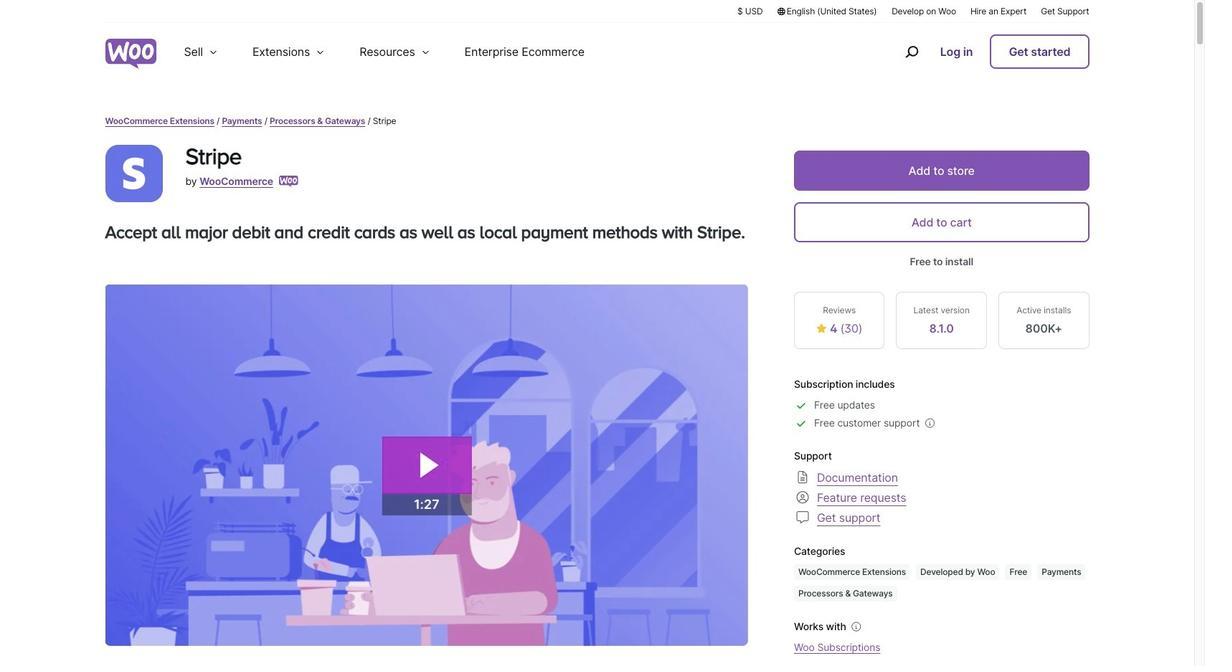 Task type: locate. For each thing, give the bounding box(es) containing it.
circle user image
[[794, 489, 811, 506]]

search image
[[900, 40, 923, 63]]

circle info image
[[849, 620, 863, 634]]

message image
[[794, 509, 811, 526]]



Task type: describe. For each thing, give the bounding box(es) containing it.
file lines image
[[794, 469, 811, 486]]

developed by woocommerce image
[[279, 176, 298, 187]]

product icon image
[[105, 145, 162, 202]]

breadcrumb element
[[105, 115, 1089, 128]]

service navigation menu element
[[874, 28, 1089, 75]]



Task type: vqa. For each thing, say whether or not it's contained in the screenshot.
file lines icon at the right bottom of page
yes



